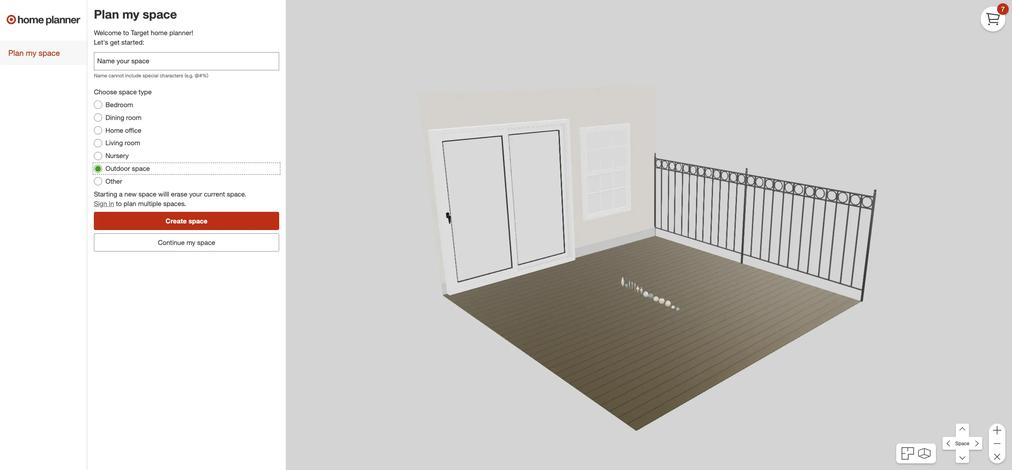 Task type: locate. For each thing, give the bounding box(es) containing it.
space right outdoor
[[132, 164, 150, 173]]

other
[[106, 177, 122, 185]]

0 vertical spatial plan my space
[[94, 7, 177, 22]]

plan my space button
[[0, 41, 87, 65]]

to right in
[[116, 199, 122, 208]]

continue
[[158, 238, 185, 247]]

room
[[126, 113, 142, 122], [125, 139, 140, 147]]

room for living room
[[125, 139, 140, 147]]

get
[[110, 38, 120, 46]]

choose
[[94, 88, 117, 96]]

@#%)
[[195, 72, 208, 79]]

0 horizontal spatial plan my space
[[8, 48, 60, 58]]

welcome
[[94, 29, 121, 37]]

home planner landing page image
[[7, 7, 80, 33]]

special
[[143, 72, 158, 79]]

0 vertical spatial room
[[126, 113, 142, 122]]

target
[[131, 29, 149, 37]]

nursery
[[106, 152, 129, 160]]

None text field
[[94, 52, 279, 70]]

2 horizontal spatial my
[[187, 238, 196, 247]]

office
[[125, 126, 141, 134]]

plan my space down home planner landing page image at the left of page
[[8, 48, 60, 58]]

1 horizontal spatial plan
[[94, 7, 119, 22]]

living
[[106, 139, 123, 147]]

1 vertical spatial room
[[125, 139, 140, 147]]

my down home planner landing page image at the left of page
[[26, 48, 36, 58]]

space right "create"
[[189, 217, 208, 225]]

create space button
[[94, 212, 279, 230]]

space up home
[[143, 7, 177, 22]]

1 vertical spatial to
[[116, 199, 122, 208]]

Home office radio
[[94, 126, 102, 135]]

sign
[[94, 199, 107, 208]]

create
[[166, 217, 187, 225]]

1 horizontal spatial plan my space
[[94, 7, 177, 22]]

current
[[204, 190, 225, 198]]

0 vertical spatial my
[[122, 7, 139, 22]]

spaces.
[[163, 199, 186, 208]]

to
[[123, 29, 129, 37], [116, 199, 122, 208]]

plan
[[124, 199, 136, 208]]

sign in button
[[94, 199, 114, 208]]

plan
[[94, 7, 119, 22], [8, 48, 24, 58]]

tilt camera up 30° image
[[957, 424, 970, 437]]

new
[[125, 190, 137, 198]]

Dining room radio
[[94, 114, 102, 122]]

plan my space
[[94, 7, 177, 22], [8, 48, 60, 58]]

space
[[956, 440, 970, 447]]

space
[[143, 7, 177, 22], [39, 48, 60, 58], [119, 88, 137, 96], [132, 164, 150, 173], [139, 190, 157, 198], [189, 217, 208, 225], [197, 238, 215, 247]]

planner!
[[170, 29, 193, 37]]

2 vertical spatial my
[[187, 238, 196, 247]]

front view button icon image
[[919, 448, 931, 459]]

1 horizontal spatial to
[[123, 29, 129, 37]]

1 vertical spatial plan my space
[[8, 48, 60, 58]]

room down office on the top
[[125, 139, 140, 147]]

welcome to target home planner! let's get started:
[[94, 29, 193, 46]]

0 vertical spatial to
[[123, 29, 129, 37]]

top view button icon image
[[903, 447, 915, 460]]

pan camera right 30° image
[[970, 437, 983, 450]]

0 horizontal spatial to
[[116, 199, 122, 208]]

1 vertical spatial plan
[[8, 48, 24, 58]]

pan camera left 30° image
[[944, 437, 957, 450]]

bedroom
[[106, 101, 133, 109]]

space up multiple
[[139, 190, 157, 198]]

7
[[1002, 5, 1006, 13]]

space.
[[227, 190, 247, 198]]

my up target
[[122, 7, 139, 22]]

plan my space up target
[[94, 7, 177, 22]]

plan my space inside button
[[8, 48, 60, 58]]

cannot
[[109, 72, 124, 79]]

erase
[[171, 190, 188, 198]]

0 horizontal spatial plan
[[8, 48, 24, 58]]

in
[[109, 199, 114, 208]]

room up office on the top
[[126, 113, 142, 122]]

my right continue
[[187, 238, 196, 247]]

room for dining room
[[126, 113, 142, 122]]

space down home planner landing page image at the left of page
[[39, 48, 60, 58]]

0 vertical spatial plan
[[94, 7, 119, 22]]

1 vertical spatial my
[[26, 48, 36, 58]]

to up started:
[[123, 29, 129, 37]]

my
[[122, 7, 139, 22], [26, 48, 36, 58], [187, 238, 196, 247]]

7 button
[[982, 3, 1010, 31]]



Task type: describe. For each thing, give the bounding box(es) containing it.
Other radio
[[94, 177, 102, 186]]

a
[[119, 190, 123, 198]]

multiple
[[138, 199, 162, 208]]

dining
[[106, 113, 124, 122]]

outdoor space
[[106, 164, 150, 173]]

let's
[[94, 38, 108, 46]]

space down create space button
[[197, 238, 215, 247]]

(e.g.
[[185, 72, 193, 79]]

to inside "welcome to target home planner! let's get started:"
[[123, 29, 129, 37]]

Outdoor space radio
[[94, 165, 102, 173]]

starting
[[94, 190, 117, 198]]

Living room radio
[[94, 139, 102, 147]]

space up bedroom on the top left of page
[[119, 88, 137, 96]]

home office
[[106, 126, 141, 134]]

plan inside plan my space button
[[8, 48, 24, 58]]

choose space type
[[94, 88, 152, 96]]

1 horizontal spatial my
[[122, 7, 139, 22]]

0 horizontal spatial my
[[26, 48, 36, 58]]

living room
[[106, 139, 140, 147]]

characters
[[160, 72, 183, 79]]

home
[[106, 126, 123, 134]]

Nursery radio
[[94, 152, 102, 160]]

dining room
[[106, 113, 142, 122]]

starting a new space willl erase your current space. sign in to plan multiple spaces.
[[94, 190, 247, 208]]

started:
[[121, 38, 145, 46]]

name
[[94, 72, 107, 79]]

continue my space button
[[94, 233, 279, 251]]

create space
[[166, 217, 208, 225]]

tilt camera down 30° image
[[957, 450, 970, 463]]

continue my space
[[158, 238, 215, 247]]

Bedroom radio
[[94, 101, 102, 109]]

willl
[[158, 190, 169, 198]]

include
[[125, 72, 141, 79]]

your
[[189, 190, 202, 198]]

name cannot include special characters (e.g. @#%)
[[94, 72, 208, 79]]

outdoor
[[106, 164, 130, 173]]

space inside button
[[189, 217, 208, 225]]

space inside starting a new space willl erase your current space. sign in to plan multiple spaces.
[[139, 190, 157, 198]]

type
[[139, 88, 152, 96]]

to inside starting a new space willl erase your current space. sign in to plan multiple spaces.
[[116, 199, 122, 208]]

home
[[151, 29, 168, 37]]



Task type: vqa. For each thing, say whether or not it's contained in the screenshot.
bottommost 'Target.com,'
no



